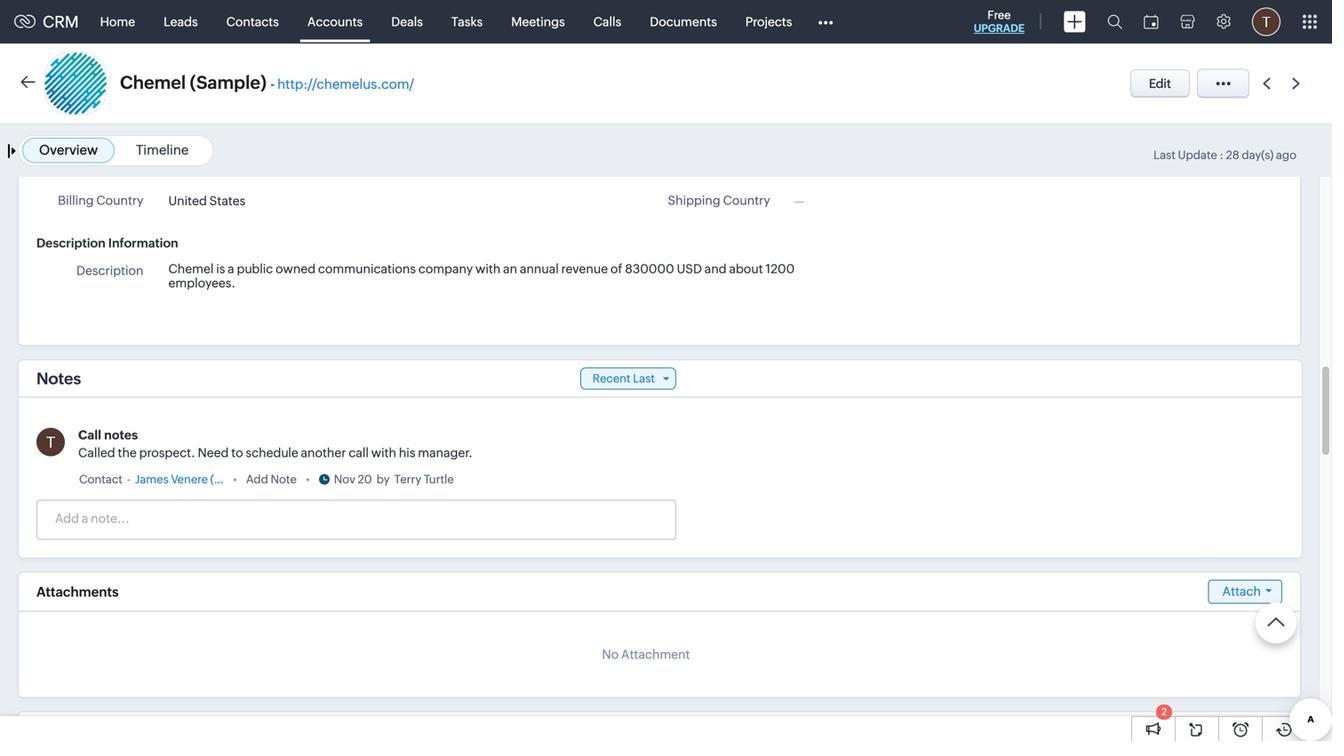 Task type: describe. For each thing, give the bounding box(es) containing it.
called
[[78, 446, 115, 460]]

united states
[[169, 194, 246, 208]]

projects
[[746, 15, 793, 29]]

accounts link
[[293, 0, 377, 43]]

:
[[1220, 149, 1224, 162]]

about
[[730, 262, 764, 276]]

recent
[[593, 372, 631, 385]]

2
[[1162, 707, 1168, 718]]

accounts
[[308, 15, 363, 29]]

chemel for (sample)
[[120, 72, 186, 93]]

turtle
[[424, 473, 454, 486]]

billing code
[[74, 158, 144, 172]]

contacts link
[[212, 0, 293, 43]]

documents link
[[636, 0, 732, 43]]

day(s)
[[1243, 149, 1275, 162]]

james venere (sample) link
[[135, 471, 258, 489]]

crm link
[[14, 13, 79, 31]]

shipping country
[[668, 193, 771, 208]]

next record image
[[1293, 78, 1305, 89]]

tasks
[[452, 15, 483, 29]]

deals
[[392, 15, 423, 29]]

terry
[[394, 473, 422, 486]]

a
[[228, 262, 234, 276]]

contact
[[79, 473, 123, 486]]

projects link
[[732, 0, 807, 43]]

search image
[[1108, 14, 1123, 29]]

no
[[602, 648, 619, 662]]

with inside call notes called the prospect. need to schedule another call with his manager.
[[371, 446, 397, 460]]

attachments
[[36, 584, 119, 600]]

usd
[[677, 262, 702, 276]]

notes
[[36, 370, 81, 388]]

search element
[[1097, 0, 1134, 44]]

description information
[[36, 236, 178, 250]]

states
[[210, 194, 246, 208]]

• add note •
[[233, 473, 310, 486]]

edit button
[[1131, 69, 1191, 98]]

crm
[[43, 13, 79, 31]]

28
[[1227, 149, 1240, 162]]

0 horizontal spatial -
[[127, 473, 131, 486]]

by
[[377, 473, 390, 486]]

add
[[246, 473, 268, 486]]

calls link
[[580, 0, 636, 43]]

attach link
[[1209, 580, 1283, 604]]

an
[[503, 262, 518, 276]]

manager.
[[418, 446, 473, 460]]

to
[[231, 446, 243, 460]]

description for description
[[76, 264, 144, 278]]

leads link
[[150, 0, 212, 43]]

documents
[[650, 15, 717, 29]]

calls
[[594, 15, 622, 29]]

add note link
[[246, 471, 297, 489]]

with inside chemel is a public owned communications company with an annual revenue of 830000 usd and about 1200 employees.
[[476, 262, 501, 276]]

billing country
[[58, 193, 144, 208]]

call
[[349, 446, 369, 460]]

nov
[[334, 473, 356, 486]]

need
[[198, 446, 229, 460]]

annual
[[520, 262, 559, 276]]

country for billing country
[[96, 193, 144, 208]]

- inside the chemel (sample) - http://chemelus.com/
[[271, 76, 275, 92]]

prospect.
[[139, 446, 195, 460]]

employees.
[[169, 276, 236, 290]]

meetings
[[512, 15, 565, 29]]

chemel (sample) - http://chemelus.com/
[[120, 72, 414, 93]]

the
[[118, 446, 137, 460]]

home
[[100, 15, 135, 29]]

call
[[78, 428, 101, 442]]

Add a note... field
[[37, 510, 675, 528]]

create menu image
[[1064, 11, 1087, 32]]

is
[[216, 262, 225, 276]]

shipping
[[668, 193, 721, 208]]



Task type: locate. For each thing, give the bounding box(es) containing it.
0 vertical spatial with
[[476, 262, 501, 276]]

- down "contacts"
[[271, 76, 275, 92]]

country
[[96, 193, 144, 208], [723, 193, 771, 208]]

description down description information
[[76, 264, 144, 278]]

with
[[476, 262, 501, 276], [371, 446, 397, 460]]

last
[[1154, 149, 1176, 162], [633, 372, 655, 385]]

company
[[419, 262, 473, 276]]

with left an in the left of the page
[[476, 262, 501, 276]]

billing for billing code
[[74, 158, 109, 172]]

0 vertical spatial last
[[1154, 149, 1176, 162]]

1 vertical spatial with
[[371, 446, 397, 460]]

1 • from the left
[[233, 473, 237, 486]]

country down "code"
[[96, 193, 144, 208]]

edit
[[1150, 76, 1172, 91]]

1 vertical spatial last
[[633, 372, 655, 385]]

1 horizontal spatial country
[[723, 193, 771, 208]]

last update : 28 day(s) ago
[[1154, 149, 1297, 162]]

0 vertical spatial (sample)
[[190, 72, 267, 93]]

•
[[233, 473, 237, 486], [306, 473, 310, 486]]

contacts
[[226, 15, 279, 29]]

1 vertical spatial (sample)
[[210, 473, 258, 486]]

0 vertical spatial description
[[36, 236, 106, 250]]

description
[[36, 236, 106, 250], [76, 264, 144, 278]]

0 horizontal spatial last
[[633, 372, 655, 385]]

of
[[611, 262, 623, 276]]

830000
[[625, 262, 675, 276]]

with left his
[[371, 446, 397, 460]]

overview link
[[39, 142, 98, 158]]

overview
[[39, 142, 98, 158]]

(sample) down "contacts" link on the left
[[190, 72, 267, 93]]

country right the shipping
[[723, 193, 771, 208]]

calendar image
[[1144, 15, 1160, 29]]

1 horizontal spatial last
[[1154, 149, 1176, 162]]

1 horizontal spatial -
[[271, 76, 275, 92]]

chemel down leads link at the top of the page
[[120, 72, 186, 93]]

create menu element
[[1054, 0, 1097, 43]]

attach
[[1223, 585, 1262, 599]]

0 vertical spatial billing
[[74, 158, 109, 172]]

united
[[169, 194, 207, 208]]

tasks link
[[437, 0, 497, 43]]

another
[[301, 446, 346, 460]]

previous record image
[[1264, 78, 1272, 89]]

attachment
[[622, 648, 691, 662]]

and
[[705, 262, 727, 276]]

1 vertical spatial chemel
[[169, 262, 214, 276]]

home link
[[86, 0, 150, 43]]

0 horizontal spatial •
[[233, 473, 237, 486]]

chemel left is
[[169, 262, 214, 276]]

schedule
[[246, 446, 299, 460]]

code
[[112, 158, 144, 172]]

free
[[988, 8, 1012, 22]]

1 vertical spatial billing
[[58, 193, 94, 208]]

information
[[108, 236, 178, 250]]

contact - james venere (sample)
[[79, 473, 258, 486]]

1 country from the left
[[96, 193, 144, 208]]

billing left "code"
[[74, 158, 109, 172]]

1200
[[766, 262, 795, 276]]

no attachment
[[602, 648, 691, 662]]

update
[[1179, 149, 1218, 162]]

public
[[237, 262, 273, 276]]

2 country from the left
[[723, 193, 771, 208]]

note
[[271, 473, 297, 486]]

deals link
[[377, 0, 437, 43]]

description down "billing country"
[[36, 236, 106, 250]]

2 • from the left
[[306, 473, 310, 486]]

• right the note
[[306, 473, 310, 486]]

communications
[[318, 262, 416, 276]]

Other Modules field
[[807, 8, 845, 36]]

last right recent
[[633, 372, 655, 385]]

20
[[358, 473, 372, 486]]

(sample)
[[190, 72, 267, 93], [210, 473, 258, 486]]

• left add
[[233, 473, 237, 486]]

http://chemelus.com/ link
[[278, 76, 414, 92]]

- left james
[[127, 473, 131, 486]]

billing for billing country
[[58, 193, 94, 208]]

chemel inside chemel is a public owned communications company with an annual revenue of 830000 usd and about 1200 employees.
[[169, 262, 214, 276]]

james
[[135, 473, 169, 486]]

timeline link
[[136, 142, 189, 158]]

0 horizontal spatial with
[[371, 446, 397, 460]]

1 horizontal spatial •
[[306, 473, 310, 486]]

1 vertical spatial description
[[76, 264, 144, 278]]

call notes called the prospect. need to schedule another call with his manager.
[[78, 428, 473, 460]]

0 vertical spatial -
[[271, 76, 275, 92]]

profile image
[[1253, 8, 1281, 36]]

his
[[399, 446, 416, 460]]

upgrade
[[974, 22, 1025, 34]]

recent last
[[593, 372, 655, 385]]

nov 20
[[334, 473, 372, 486]]

venere
[[171, 473, 208, 486]]

last left the update
[[1154, 149, 1176, 162]]

leads
[[164, 15, 198, 29]]

description for description information
[[36, 236, 106, 250]]

meetings link
[[497, 0, 580, 43]]

country for shipping country
[[723, 193, 771, 208]]

ago
[[1277, 149, 1297, 162]]

billing down billing code
[[58, 193, 94, 208]]

chemel is a public owned communications company with an annual revenue of 830000 usd and about 1200 employees.
[[169, 262, 798, 290]]

0 vertical spatial chemel
[[120, 72, 186, 93]]

revenue
[[562, 262, 608, 276]]

chemel for is
[[169, 262, 214, 276]]

1 vertical spatial -
[[127, 473, 131, 486]]

timeline
[[136, 142, 189, 158]]

profile element
[[1242, 0, 1292, 43]]

notes
[[104, 428, 138, 442]]

owned
[[276, 262, 316, 276]]

http://chemelus.com/
[[278, 76, 414, 92]]

by terry turtle
[[377, 473, 454, 486]]

0 horizontal spatial country
[[96, 193, 144, 208]]

1 horizontal spatial with
[[476, 262, 501, 276]]

free upgrade
[[974, 8, 1025, 34]]

(sample) down to at left bottom
[[210, 473, 258, 486]]



Task type: vqa. For each thing, say whether or not it's contained in the screenshot.
With Email Insights, you can view or create:
no



